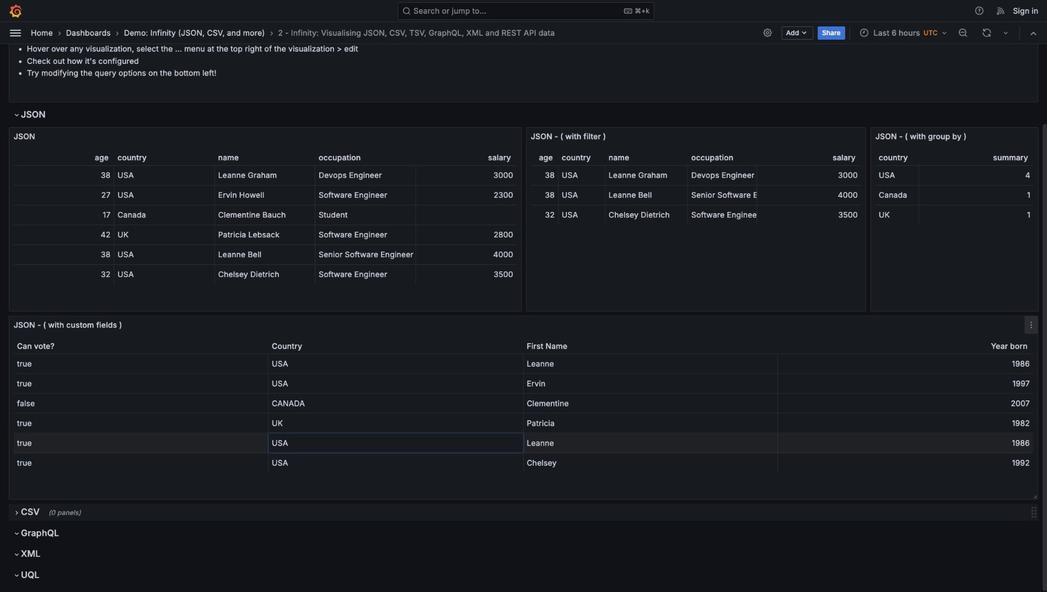 Task type: locate. For each thing, give the bounding box(es) containing it.
table header row
[[14, 150, 517, 165], [531, 150, 861, 165], [876, 150, 1034, 165], [14, 339, 1033, 354]]

zoom out time range image
[[958, 28, 968, 38]]

cell
[[14, 166, 114, 185], [114, 166, 215, 185], [215, 166, 315, 185], [315, 166, 416, 185], [416, 166, 517, 185], [531, 166, 559, 185], [559, 166, 605, 185], [605, 166, 688, 185], [688, 166, 757, 185], [757, 166, 861, 185], [876, 166, 919, 185], [919, 166, 1034, 185], [14, 186, 114, 205], [114, 186, 215, 205], [215, 186, 315, 205], [315, 186, 416, 205], [416, 186, 517, 205], [531, 186, 559, 205], [559, 186, 605, 205], [605, 186, 688, 205], [688, 186, 757, 205], [757, 186, 861, 205], [876, 186, 919, 205], [919, 186, 1034, 205], [14, 206, 114, 225], [114, 206, 215, 225], [215, 206, 315, 225], [315, 206, 416, 225], [416, 206, 517, 225], [531, 206, 559, 225], [559, 206, 605, 225], [605, 206, 688, 225], [688, 206, 757, 225], [757, 206, 861, 225], [876, 206, 919, 225], [919, 206, 1034, 225], [14, 225, 114, 245], [114, 225, 215, 245], [215, 225, 315, 245], [315, 225, 416, 245], [416, 225, 517, 245], [14, 245, 114, 265], [114, 245, 215, 265], [215, 245, 315, 265], [315, 245, 416, 265], [416, 245, 517, 265], [14, 265, 114, 284], [114, 265, 215, 284], [215, 265, 315, 284], [315, 265, 416, 284], [416, 265, 517, 284], [14, 355, 269, 374], [269, 355, 524, 374], [524, 355, 779, 374], [779, 355, 1033, 374], [14, 374, 269, 394], [269, 374, 524, 394], [524, 374, 779, 394], [779, 374, 1033, 394], [14, 394, 269, 414], [269, 394, 524, 414], [524, 394, 779, 414], [779, 394, 1033, 414], [14, 414, 269, 433], [269, 414, 524, 433], [524, 414, 779, 433], [779, 414, 1033, 433], [14, 434, 269, 453], [269, 434, 524, 453], [524, 434, 779, 453], [779, 434, 1033, 453], [14, 454, 269, 473], [269, 454, 524, 473], [524, 454, 779, 473], [779, 454, 1033, 473]]

row
[[14, 166, 517, 186], [531, 166, 861, 186], [876, 166, 1034, 186], [14, 186, 517, 206], [531, 186, 861, 206], [876, 186, 1034, 206], [14, 206, 517, 225], [531, 206, 861, 225], [876, 206, 1034, 225], [14, 225, 517, 245], [14, 245, 517, 265], [14, 265, 517, 285], [14, 355, 1033, 374], [14, 374, 1033, 394], [14, 394, 1033, 414], [14, 414, 1033, 434], [14, 434, 1033, 454], [14, 454, 1033, 474]]

dashboard settings image
[[763, 28, 773, 38]]



Task type: vqa. For each thing, say whether or not it's contained in the screenshot.
Expand section Dashboards "icon"
no



Task type: describe. For each thing, give the bounding box(es) containing it.
delete row image
[[114, 509, 123, 518]]

help image
[[974, 6, 984, 16]]

grafana image
[[9, 4, 22, 17]]

refresh dashboard image
[[982, 28, 992, 38]]

news image
[[996, 6, 1006, 16]]

auto refresh turned off. choose refresh time interval image
[[1001, 28, 1010, 37]]

open menu image
[[9, 26, 22, 39]]

row options image
[[93, 509, 102, 518]]

menu for panel with title json - ( with custom fields ) image
[[1027, 321, 1036, 330]]



